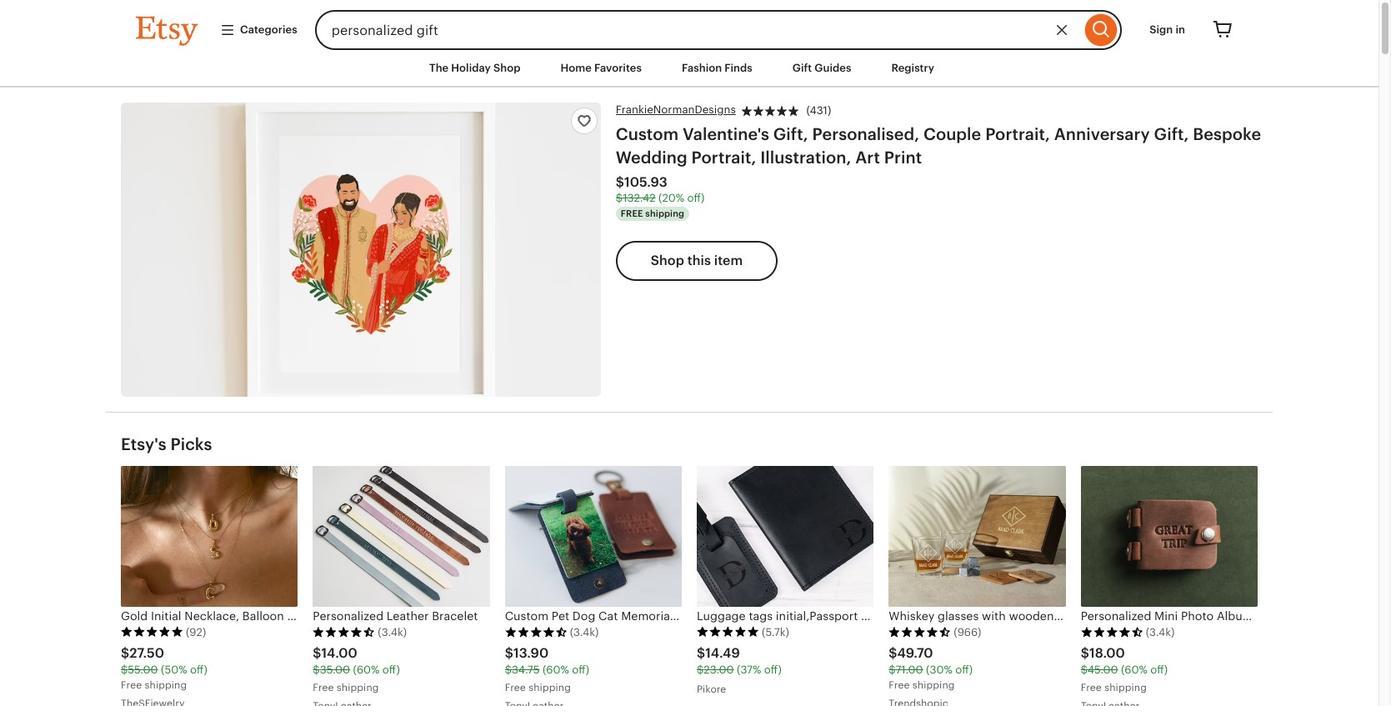 Task type: vqa. For each thing, say whether or not it's contained in the screenshot.
3rd (3.4k) from right
yes



Task type: locate. For each thing, give the bounding box(es) containing it.
14.49
[[706, 645, 740, 661]]

holiday
[[451, 62, 491, 74]]

1 (60% from the left
[[353, 663, 380, 676]]

custom
[[616, 125, 679, 144]]

2 horizontal spatial (3.4k)
[[1146, 626, 1175, 638]]

portrait, right couple
[[986, 125, 1050, 144]]

frankienormandesigns link
[[616, 103, 736, 118]]

etsy's picks
[[121, 435, 212, 454]]

1 4.5 out of 5 stars image from the left
[[313, 626, 375, 638]]

off) right (37%
[[764, 663, 782, 676]]

shipping inside $ 18.00 $ 45.00 (60% off) free shipping
[[1105, 682, 1147, 693]]

1 horizontal spatial 5 out of 5 stars image
[[697, 626, 760, 638]]

gift, left bespoke
[[1154, 125, 1189, 144]]

custom valentine's gift, personalised, couple portrait, anniversary gift, bespoke wedding portrait, illustration, art print link
[[616, 125, 1262, 167]]

custom pet dog cat memorial loss engraved gifts photo key chain personalized leather key ring keychain image
[[505, 466, 682, 607]]

off) inside $ 18.00 $ 45.00 (60% off) free shipping
[[1151, 663, 1168, 676]]

(50%
[[161, 663, 187, 676]]

0 horizontal spatial shop
[[494, 62, 521, 74]]

None search field
[[315, 10, 1122, 50]]

off) for 49.70
[[956, 663, 973, 676]]

2 (60% from the left
[[543, 663, 569, 676]]

free inside '$ 27.50 $ 55.00 (50% off) free shipping'
[[121, 679, 142, 691]]

3 (3.4k) from the left
[[1146, 626, 1175, 638]]

off) for 18.00
[[1151, 663, 1168, 676]]

off) inside '$ 27.50 $ 55.00 (50% off) free shipping'
[[190, 663, 207, 676]]

categories button
[[208, 15, 310, 45]]

(60% right 45.00
[[1121, 663, 1148, 676]]

4.5 out of 5 stars image up '13.90'
[[505, 626, 567, 638]]

shipping inside $ 49.70 $ 71.00 (30% off) free shipping
[[913, 679, 955, 691]]

(60% inside the "$ 14.00 $ 35.00 (60% off) free shipping"
[[353, 663, 380, 676]]

bespoke
[[1193, 125, 1262, 144]]

3 4.5 out of 5 stars image from the left
[[889, 626, 952, 638]]

(3.4k) for 13.90
[[570, 626, 599, 638]]

the holiday shop link
[[417, 53, 533, 84]]

free inside $ 13.90 $ 34.75 (60% off) free shipping
[[505, 682, 526, 693]]

(60% inside $ 18.00 $ 45.00 (60% off) free shipping
[[1121, 663, 1148, 676]]

off) right (20%
[[687, 192, 705, 204]]

shipping inside '$ 27.50 $ 55.00 (50% off) free shipping'
[[145, 679, 187, 691]]

1 5 out of 5 stars image from the left
[[121, 626, 183, 638]]

$ 13.90 $ 34.75 (60% off) free shipping
[[505, 645, 590, 693]]

sign in
[[1150, 23, 1186, 36]]

off) for 14.00
[[383, 663, 400, 676]]

2 horizontal spatial (60%
[[1121, 663, 1148, 676]]

1 vertical spatial portrait,
[[692, 149, 756, 167]]

shipping inside $ 13.90 $ 34.75 (60% off) free shipping
[[529, 682, 571, 693]]

registry link
[[879, 53, 947, 84]]

gift,
[[774, 125, 808, 144], [1154, 125, 1189, 144]]

portrait, down valentine's
[[692, 149, 756, 167]]

5 out of 5 stars image up 27.50
[[121, 626, 183, 638]]

personalized
[[313, 609, 384, 623]]

free inside the "$ 14.00 $ 35.00 (60% off) free shipping"
[[313, 682, 334, 693]]

gold initial necklace, balloon initial pendant, initial letter pendant, layered necklace, bubble letter necklace, dainty custom necklace image
[[121, 466, 298, 607]]

(60% inside $ 13.90 $ 34.75 (60% off) free shipping
[[543, 663, 569, 676]]

0 vertical spatial portrait,
[[986, 125, 1050, 144]]

0 vertical spatial shop
[[494, 62, 521, 74]]

$ 18.00 $ 45.00 (60% off) free shipping
[[1081, 645, 1168, 693]]

5 out of 5 stars image
[[121, 626, 183, 638], [697, 626, 760, 638]]

free
[[621, 209, 643, 219]]

55.00
[[128, 663, 158, 676]]

shop this item link
[[616, 241, 778, 281]]

(966)
[[954, 626, 982, 638]]

shop this item
[[651, 253, 743, 269]]

leather
[[387, 609, 429, 623]]

1 (3.4k) from the left
[[378, 626, 407, 638]]

free for 49.70
[[889, 679, 910, 691]]

4.5 out of 5 stars image for 13.90
[[505, 626, 567, 638]]

free down '35.00'
[[313, 682, 334, 693]]

shipping
[[646, 209, 685, 219], [145, 679, 187, 691], [913, 679, 955, 691], [337, 682, 379, 693], [529, 682, 571, 693], [1105, 682, 1147, 693]]

off) inside custom valentine's gift, personalised, couple portrait, anniversary gift, bespoke wedding portrait, illustration, art print $ 105.93 $ 132.42 (20% off) free shipping
[[687, 192, 705, 204]]

(20%
[[659, 192, 685, 204]]

portrait,
[[986, 125, 1050, 144], [692, 149, 756, 167]]

off) inside $ 13.90 $ 34.75 (60% off) free shipping
[[572, 663, 590, 676]]

shipping down '35.00'
[[337, 682, 379, 693]]

4.5 out of 5 stars image up 49.70
[[889, 626, 952, 638]]

illustration,
[[760, 149, 852, 167]]

off)
[[687, 192, 705, 204], [190, 663, 207, 676], [383, 663, 400, 676], [572, 663, 590, 676], [764, 663, 782, 676], [956, 663, 973, 676], [1151, 663, 1168, 676]]

gift guides link
[[780, 53, 864, 84]]

71.00
[[896, 663, 923, 676]]

free inside $ 18.00 $ 45.00 (60% off) free shipping
[[1081, 682, 1102, 693]]

(3.4k) up $ 18.00 $ 45.00 (60% off) free shipping
[[1146, 626, 1175, 638]]

off) for 13.90
[[572, 663, 590, 676]]

free
[[121, 679, 142, 691], [889, 679, 910, 691], [313, 682, 334, 693], [505, 682, 526, 693], [1081, 682, 1102, 693]]

(60% for 14.00
[[353, 663, 380, 676]]

shipping down (20%
[[646, 209, 685, 219]]

shipping down 34.75
[[529, 682, 571, 693]]

off) right (50%
[[190, 663, 207, 676]]

(60% down '13.90'
[[543, 663, 569, 676]]

0 horizontal spatial (3.4k)
[[378, 626, 407, 638]]

4.5 out of 5 stars image up 18.00
[[1081, 626, 1144, 638]]

1 vertical spatial shop
[[651, 253, 684, 269]]

1 horizontal spatial (3.4k)
[[570, 626, 599, 638]]

(5.7k)
[[762, 626, 789, 638]]

shipping for 27.50
[[145, 679, 187, 691]]

shipping down (50%
[[145, 679, 187, 691]]

(60% right '35.00'
[[353, 663, 380, 676]]

4.5 out of 5 stars image
[[313, 626, 375, 638], [505, 626, 567, 638], [889, 626, 952, 638], [1081, 626, 1144, 638]]

bracelet
[[432, 609, 478, 623]]

wedding
[[616, 149, 688, 167]]

free down 55.00
[[121, 679, 142, 691]]

1 horizontal spatial shop
[[651, 253, 684, 269]]

2 5 out of 5 stars image from the left
[[697, 626, 760, 638]]

off) right (30%
[[956, 663, 973, 676]]

$ 14.00 $ 35.00 (60% off) free shipping
[[313, 645, 400, 693]]

5 out of 5 stars image up 14.49
[[697, 626, 760, 638]]

0 horizontal spatial gift,
[[774, 125, 808, 144]]

shipping inside the "$ 14.00 $ 35.00 (60% off) free shipping"
[[337, 682, 379, 693]]

whiskey glasses with wooden box, personalized whiskey glass, christmas gift, for boyfriend gifts, monogrammed whiskey glass image
[[889, 466, 1066, 607]]

free down 34.75
[[505, 682, 526, 693]]

shipping down 45.00
[[1105, 682, 1147, 693]]

(60%
[[353, 663, 380, 676], [543, 663, 569, 676], [1121, 663, 1148, 676]]

off) down personalized leather bracelet
[[383, 663, 400, 676]]

Search for anything text field
[[315, 10, 1082, 50]]

gift
[[793, 62, 812, 74]]

shop right 'holiday'
[[494, 62, 521, 74]]

gift guides
[[793, 62, 852, 74]]

shop
[[494, 62, 521, 74], [651, 253, 684, 269]]

18.00
[[1090, 645, 1125, 661]]

menu bar
[[106, 50, 1273, 88]]

27.50
[[129, 645, 164, 661]]

$
[[616, 174, 625, 190], [616, 192, 623, 204], [121, 645, 129, 661], [313, 645, 321, 661], [505, 645, 513, 661], [697, 645, 706, 661], [889, 645, 897, 661], [1081, 645, 1090, 661], [121, 663, 128, 676], [313, 663, 320, 676], [505, 663, 512, 676], [697, 663, 704, 676], [889, 663, 896, 676], [1081, 663, 1088, 676]]

0 horizontal spatial 5 out of 5 stars image
[[121, 626, 183, 638]]

frankienormandesigns
[[616, 104, 736, 116]]

fashion finds link
[[669, 53, 765, 84]]

personalized mini photo album, small photo album, anniversary gift, photo gift for dad, leather unique photo gift, adventure gifts image
[[1081, 466, 1258, 607]]

free inside $ 49.70 $ 71.00 (30% off) free shipping
[[889, 679, 910, 691]]

2 (3.4k) from the left
[[570, 626, 599, 638]]

registry
[[892, 62, 935, 74]]

free down 71.00
[[889, 679, 910, 691]]

shop left this
[[651, 253, 684, 269]]

(3.4k) up $ 13.90 $ 34.75 (60% off) free shipping
[[570, 626, 599, 638]]

gift, up illustration,
[[774, 125, 808, 144]]

off) right 34.75
[[572, 663, 590, 676]]

1 horizontal spatial (60%
[[543, 663, 569, 676]]

49.70
[[897, 645, 933, 661]]

picks
[[170, 435, 212, 454]]

shipping inside custom valentine's gift, personalised, couple portrait, anniversary gift, bespoke wedding portrait, illustration, art print $ 105.93 $ 132.42 (20% off) free shipping
[[646, 209, 685, 219]]

shipping for 18.00
[[1105, 682, 1147, 693]]

4 4.5 out of 5 stars image from the left
[[1081, 626, 1144, 638]]

banner
[[106, 0, 1273, 50]]

2 4.5 out of 5 stars image from the left
[[505, 626, 567, 638]]

0 horizontal spatial (60%
[[353, 663, 380, 676]]

off) inside the "$ 14.00 $ 35.00 (60% off) free shipping"
[[383, 663, 400, 676]]

45.00
[[1088, 663, 1118, 676]]

free down 45.00
[[1081, 682, 1102, 693]]

4.5 out of 5 stars image down personalized
[[313, 626, 375, 638]]

1 gift, from the left
[[774, 125, 808, 144]]

off) right 45.00
[[1151, 663, 1168, 676]]

(3.4k)
[[378, 626, 407, 638], [570, 626, 599, 638], [1146, 626, 1175, 638]]

(37%
[[737, 663, 762, 676]]

5 out of 5 stars image for 27.50
[[121, 626, 183, 638]]

print
[[884, 149, 922, 167]]

(3.4k) down personalized leather bracelet
[[378, 626, 407, 638]]

off) inside $ 14.49 $ 23.00 (37% off) pikore
[[764, 663, 782, 676]]

free for 13.90
[[505, 682, 526, 693]]

1 horizontal spatial portrait,
[[986, 125, 1050, 144]]

shipping down (30%
[[913, 679, 955, 691]]

1 horizontal spatial gift,
[[1154, 125, 1189, 144]]

item
[[714, 253, 743, 269]]

finds
[[725, 62, 753, 74]]

3 (60% from the left
[[1121, 663, 1148, 676]]

off) inside $ 49.70 $ 71.00 (30% off) free shipping
[[956, 663, 973, 676]]

(3.4k) for 14.00
[[378, 626, 407, 638]]



Task type: describe. For each thing, give the bounding box(es) containing it.
favorites
[[594, 62, 642, 74]]

34.75
[[512, 663, 540, 676]]

$ 49.70 $ 71.00 (30% off) free shipping
[[889, 645, 973, 691]]

(30%
[[926, 663, 953, 676]]

(431)
[[807, 104, 831, 117]]

home favorites link
[[548, 53, 654, 84]]

menu bar containing the holiday shop
[[106, 50, 1273, 88]]

132.42
[[623, 192, 656, 204]]

luggage tags initial,passport holder personalized,leather luggage tag personalized,custom passport holder and luggage tag image
[[697, 466, 874, 607]]

custom valentine's gift, personalised, couple portrait, anniversary gift, bespoke wedding portrait, illustration, art print $ 105.93 $ 132.42 (20% off) free shipping
[[616, 125, 1262, 219]]

(3.4k) for 18.00
[[1146, 626, 1175, 638]]

pikore
[[697, 683, 726, 695]]

14.00
[[321, 645, 357, 661]]

0 horizontal spatial portrait,
[[692, 149, 756, 167]]

fashion
[[682, 62, 722, 74]]

free for 18.00
[[1081, 682, 1102, 693]]

(92)
[[186, 626, 206, 638]]

none search field inside 'banner'
[[315, 10, 1122, 50]]

personalised,
[[812, 125, 920, 144]]

personalized leather bracelet image
[[313, 466, 490, 607]]

4.5 out of 5 stars image for 18.00
[[1081, 626, 1144, 638]]

home
[[561, 62, 592, 74]]

shipping for 49.70
[[913, 679, 955, 691]]

(60% for 13.90
[[543, 663, 569, 676]]

sign in button
[[1137, 15, 1198, 45]]

home favorites
[[561, 62, 642, 74]]

the holiday shop
[[429, 62, 521, 74]]

fashion finds
[[682, 62, 753, 74]]

13.90
[[513, 645, 549, 661]]

this
[[688, 253, 711, 269]]

2 gift, from the left
[[1154, 125, 1189, 144]]

23.00
[[704, 663, 734, 676]]

105.93
[[625, 174, 668, 190]]

guides
[[815, 62, 852, 74]]

shipping for 14.00
[[337, 682, 379, 693]]

off) for 27.50
[[190, 663, 207, 676]]

categories
[[240, 23, 297, 36]]

(60% for 18.00
[[1121, 663, 1148, 676]]

anniversary
[[1054, 125, 1150, 144]]

35.00
[[320, 663, 350, 676]]

$ 14.49 $ 23.00 (37% off) pikore
[[697, 645, 782, 695]]

sign
[[1150, 23, 1173, 36]]

shipping for 13.90
[[529, 682, 571, 693]]

valentine's
[[683, 125, 769, 144]]

banner containing categories
[[106, 0, 1273, 50]]

in
[[1176, 23, 1186, 36]]

off) for 14.49
[[764, 663, 782, 676]]

4.5 out of 5 stars image for 14.00
[[313, 626, 375, 638]]

etsy's
[[121, 435, 166, 454]]

5 out of 5 stars image for 14.49
[[697, 626, 760, 638]]

$ 27.50 $ 55.00 (50% off) free shipping
[[121, 645, 207, 691]]

free for 14.00
[[313, 682, 334, 693]]

free for 27.50
[[121, 679, 142, 691]]

the
[[429, 62, 449, 74]]

couple
[[924, 125, 982, 144]]

art
[[856, 149, 880, 167]]

personalized leather bracelet
[[313, 609, 478, 623]]

4.5 out of 5 stars image for 49.70
[[889, 626, 952, 638]]



